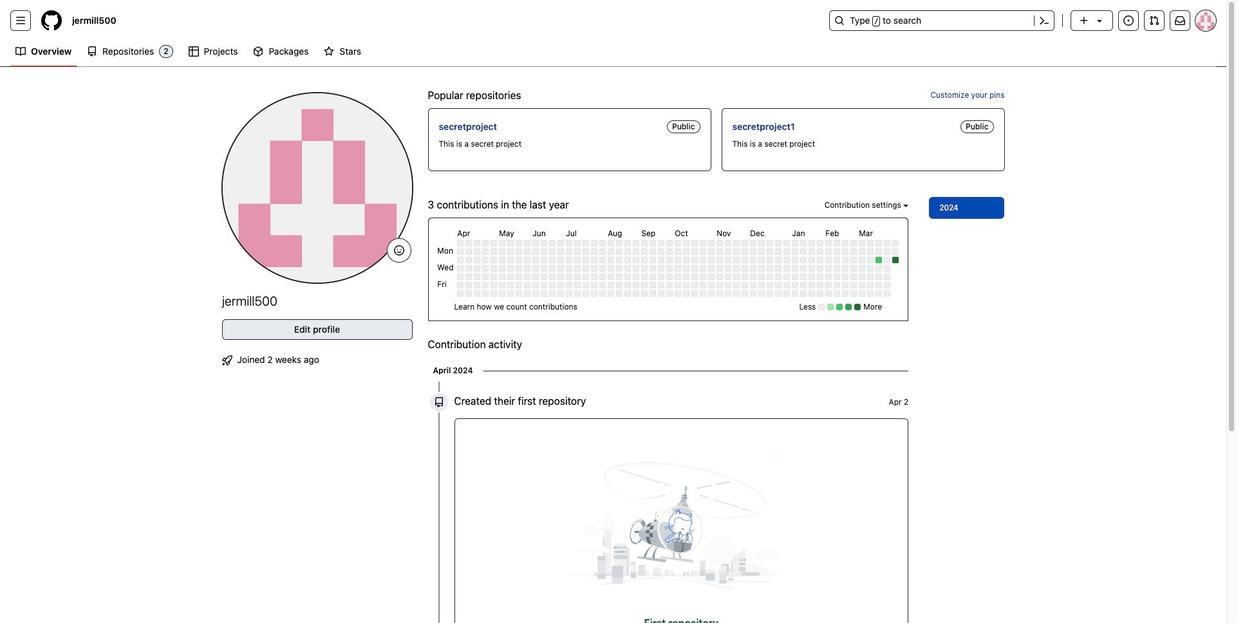 Task type: locate. For each thing, give the bounding box(es) containing it.
cell
[[457, 240, 464, 247], [466, 240, 472, 247], [474, 240, 481, 247], [482, 240, 489, 247], [491, 240, 497, 247], [499, 240, 506, 247], [508, 240, 514, 247], [516, 240, 522, 247], [524, 240, 531, 247], [533, 240, 539, 247], [541, 240, 548, 247], [549, 240, 556, 247], [558, 240, 564, 247], [566, 240, 573, 247], [575, 240, 581, 247], [583, 240, 589, 247], [591, 240, 598, 247], [600, 240, 606, 247], [608, 240, 614, 247], [616, 240, 623, 247], [625, 240, 631, 247], [633, 240, 640, 247], [642, 240, 648, 247], [650, 240, 656, 247], [658, 240, 665, 247], [667, 240, 673, 247], [675, 240, 681, 247], [683, 240, 690, 247], [692, 240, 698, 247], [700, 240, 707, 247], [708, 240, 715, 247], [717, 240, 723, 247], [725, 240, 732, 247], [734, 240, 740, 247], [742, 240, 748, 247], [750, 240, 757, 247], [759, 240, 765, 247], [767, 240, 774, 247], [775, 240, 782, 247], [784, 240, 790, 247], [792, 240, 799, 247], [801, 240, 807, 247], [809, 240, 815, 247], [817, 240, 824, 247], [826, 240, 832, 247], [834, 240, 840, 247], [842, 240, 849, 247], [851, 240, 857, 247], [859, 240, 866, 247], [868, 240, 874, 247], [876, 240, 882, 247], [884, 240, 891, 247], [893, 240, 899, 247], [457, 249, 464, 255], [466, 249, 472, 255], [474, 249, 481, 255], [482, 249, 489, 255], [491, 249, 497, 255], [499, 249, 506, 255], [508, 249, 514, 255], [516, 249, 522, 255], [524, 249, 531, 255], [533, 249, 539, 255], [541, 249, 548, 255], [549, 249, 556, 255], [558, 249, 564, 255], [566, 249, 573, 255], [575, 249, 581, 255], [583, 249, 589, 255], [591, 249, 598, 255], [600, 249, 606, 255], [608, 249, 614, 255], [616, 249, 623, 255], [625, 249, 631, 255], [633, 249, 640, 255], [642, 249, 648, 255], [650, 249, 656, 255], [658, 249, 665, 255], [667, 249, 673, 255], [675, 249, 681, 255], [683, 249, 690, 255], [692, 249, 698, 255], [700, 249, 707, 255], [708, 249, 715, 255], [717, 249, 723, 255], [725, 249, 732, 255], [734, 249, 740, 255], [742, 249, 748, 255], [750, 249, 757, 255], [759, 249, 765, 255], [767, 249, 774, 255], [775, 249, 782, 255], [784, 249, 790, 255], [792, 249, 799, 255], [801, 249, 807, 255], [809, 249, 815, 255], [817, 249, 824, 255], [826, 249, 832, 255], [834, 249, 840, 255], [842, 249, 849, 255], [851, 249, 857, 255], [859, 249, 866, 255], [868, 249, 874, 255], [876, 249, 882, 255], [884, 249, 891, 255], [893, 249, 899, 255], [457, 257, 464, 264], [466, 257, 472, 264], [474, 257, 481, 264], [482, 257, 489, 264], [491, 257, 497, 264], [499, 257, 506, 264], [508, 257, 514, 264], [516, 257, 522, 264], [524, 257, 531, 264], [533, 257, 539, 264], [541, 257, 548, 264], [549, 257, 556, 264], [558, 257, 564, 264], [566, 257, 573, 264], [575, 257, 581, 264], [583, 257, 589, 264], [591, 257, 598, 264], [600, 257, 606, 264], [608, 257, 614, 264], [616, 257, 623, 264], [625, 257, 631, 264], [633, 257, 640, 264], [642, 257, 648, 264], [650, 257, 656, 264], [658, 257, 665, 264], [667, 257, 673, 264], [675, 257, 681, 264], [683, 257, 690, 264], [692, 257, 698, 264], [700, 257, 707, 264], [708, 257, 715, 264], [717, 257, 723, 264], [725, 257, 732, 264], [734, 257, 740, 264], [742, 257, 748, 264], [750, 257, 757, 264], [759, 257, 765, 264], [767, 257, 774, 264], [775, 257, 782, 264], [784, 257, 790, 264], [792, 257, 799, 264], [801, 257, 807, 264], [809, 257, 815, 264], [817, 257, 824, 264], [826, 257, 832, 264], [834, 257, 840, 264], [842, 257, 849, 264], [851, 257, 857, 264], [859, 257, 866, 264], [868, 257, 874, 264], [876, 257, 882, 264], [884, 257, 891, 264], [893, 257, 899, 264], [457, 265, 464, 272], [466, 265, 472, 272], [474, 265, 481, 272], [482, 265, 489, 272], [491, 265, 497, 272], [499, 265, 506, 272], [508, 265, 514, 272], [516, 265, 522, 272], [524, 265, 531, 272], [533, 265, 539, 272], [541, 265, 548, 272], [549, 265, 556, 272], [558, 265, 564, 272], [566, 265, 573, 272], [575, 265, 581, 272], [583, 265, 589, 272], [591, 265, 598, 272], [600, 265, 606, 272], [608, 265, 614, 272], [616, 265, 623, 272], [625, 265, 631, 272], [633, 265, 640, 272], [642, 265, 648, 272], [650, 265, 656, 272], [658, 265, 665, 272], [667, 265, 673, 272], [675, 265, 681, 272], [683, 265, 690, 272], [692, 265, 698, 272], [700, 265, 707, 272], [708, 265, 715, 272], [717, 265, 723, 272], [725, 265, 732, 272], [734, 265, 740, 272], [742, 265, 748, 272], [750, 265, 757, 272], [759, 265, 765, 272], [767, 265, 774, 272], [775, 265, 782, 272], [784, 265, 790, 272], [792, 265, 799, 272], [801, 265, 807, 272], [809, 265, 815, 272], [817, 265, 824, 272], [826, 265, 832, 272], [834, 265, 840, 272], [842, 265, 849, 272], [851, 265, 857, 272], [859, 265, 866, 272], [868, 265, 874, 272], [876, 265, 882, 272], [884, 265, 891, 272], [457, 274, 464, 280], [466, 274, 472, 280], [474, 274, 481, 280], [482, 274, 489, 280], [491, 274, 497, 280], [499, 274, 506, 280], [508, 274, 514, 280], [516, 274, 522, 280], [524, 274, 531, 280], [533, 274, 539, 280], [541, 274, 548, 280], [549, 274, 556, 280], [558, 274, 564, 280], [566, 274, 573, 280], [575, 274, 581, 280], [583, 274, 589, 280], [591, 274, 598, 280], [600, 274, 606, 280], [608, 274, 614, 280], [616, 274, 623, 280], [625, 274, 631, 280], [633, 274, 640, 280], [642, 274, 648, 280], [650, 274, 656, 280], [658, 274, 665, 280], [667, 274, 673, 280], [675, 274, 681, 280], [683, 274, 690, 280], [692, 274, 698, 280], [700, 274, 707, 280], [708, 274, 715, 280], [717, 274, 723, 280], [725, 274, 732, 280], [734, 274, 740, 280], [742, 274, 748, 280], [750, 274, 757, 280], [759, 274, 765, 280], [767, 274, 774, 280], [775, 274, 782, 280], [784, 274, 790, 280], [792, 274, 799, 280], [801, 274, 807, 280], [809, 274, 815, 280], [817, 274, 824, 280], [826, 274, 832, 280], [834, 274, 840, 280], [842, 274, 849, 280], [851, 274, 857, 280], [859, 274, 866, 280], [868, 274, 874, 280], [876, 274, 882, 280], [884, 274, 891, 280], [457, 282, 464, 289], [466, 282, 472, 289], [474, 282, 481, 289], [482, 282, 489, 289], [491, 282, 497, 289], [499, 282, 506, 289], [508, 282, 514, 289], [516, 282, 522, 289], [524, 282, 531, 289], [533, 282, 539, 289], [541, 282, 548, 289], [549, 282, 556, 289], [558, 282, 564, 289], [566, 282, 573, 289], [575, 282, 581, 289], [583, 282, 589, 289], [591, 282, 598, 289], [600, 282, 606, 289], [608, 282, 614, 289], [616, 282, 623, 289], [625, 282, 631, 289], [633, 282, 640, 289], [642, 282, 648, 289], [650, 282, 656, 289], [658, 282, 665, 289], [667, 282, 673, 289], [675, 282, 681, 289], [683, 282, 690, 289], [692, 282, 698, 289], [700, 282, 707, 289], [708, 282, 715, 289], [717, 282, 723, 289], [725, 282, 732, 289], [734, 282, 740, 289], [742, 282, 748, 289], [750, 282, 757, 289], [759, 282, 765, 289], [767, 282, 774, 289], [775, 282, 782, 289], [784, 282, 790, 289], [792, 282, 799, 289], [801, 282, 807, 289], [809, 282, 815, 289], [817, 282, 824, 289], [826, 282, 832, 289], [834, 282, 840, 289], [842, 282, 849, 289], [851, 282, 857, 289], [859, 282, 866, 289], [868, 282, 874, 289], [876, 282, 882, 289], [884, 282, 891, 289], [457, 291, 464, 297], [466, 291, 472, 297], [474, 291, 481, 297], [482, 291, 489, 297], [491, 291, 497, 297], [499, 291, 506, 297], [508, 291, 514, 297], [516, 291, 522, 297], [524, 291, 531, 297], [533, 291, 539, 297], [541, 291, 548, 297], [549, 291, 556, 297], [558, 291, 564, 297], [566, 291, 573, 297], [575, 291, 581, 297], [583, 291, 589, 297], [591, 291, 598, 297], [600, 291, 606, 297], [608, 291, 614, 297], [616, 291, 623, 297], [625, 291, 631, 297], [633, 291, 640, 297], [642, 291, 648, 297], [650, 291, 656, 297], [658, 291, 665, 297], [667, 291, 673, 297], [675, 291, 681, 297], [683, 291, 690, 297], [692, 291, 698, 297], [700, 291, 707, 297], [708, 291, 715, 297], [717, 291, 723, 297], [725, 291, 732, 297], [734, 291, 740, 297], [742, 291, 748, 297], [750, 291, 757, 297], [759, 291, 765, 297], [767, 291, 774, 297], [775, 291, 782, 297], [784, 291, 790, 297], [792, 291, 799, 297], [801, 291, 807, 297], [809, 291, 815, 297], [817, 291, 824, 297], [826, 291, 832, 297], [834, 291, 840, 297], [842, 291, 849, 297], [851, 291, 857, 297], [859, 291, 866, 297], [868, 291, 874, 297], [876, 291, 882, 297], [884, 291, 891, 297]]

smiley image
[[394, 245, 404, 256]]

0 horizontal spatial repo image
[[87, 46, 97, 57]]

notifications image
[[1175, 15, 1185, 26]]

star image
[[324, 46, 334, 57]]

rocket image
[[222, 355, 232, 366]]

1 horizontal spatial repo image
[[434, 397, 444, 408]]

grid
[[435, 226, 901, 299]]

triangle down image
[[1095, 15, 1105, 26]]

1 vertical spatial repo image
[[434, 397, 444, 408]]

change your avatar image
[[222, 93, 412, 283]]

repo image
[[87, 46, 97, 57], [434, 397, 444, 408]]

0 vertical spatial repo image
[[87, 46, 97, 57]]

homepage image
[[41, 10, 62, 31]]



Task type: vqa. For each thing, say whether or not it's contained in the screenshot.
git branch icon
no



Task type: describe. For each thing, give the bounding box(es) containing it.
book image
[[15, 46, 26, 57]]

git pull request image
[[1149, 15, 1160, 26]]

plus image
[[1079, 15, 1089, 26]]

package image
[[253, 46, 264, 57]]

issue opened image
[[1124, 15, 1134, 26]]

command palette image
[[1039, 15, 1050, 26]]

congratulations on your first repository! image
[[520, 430, 842, 623]]

table image
[[188, 46, 199, 57]]



